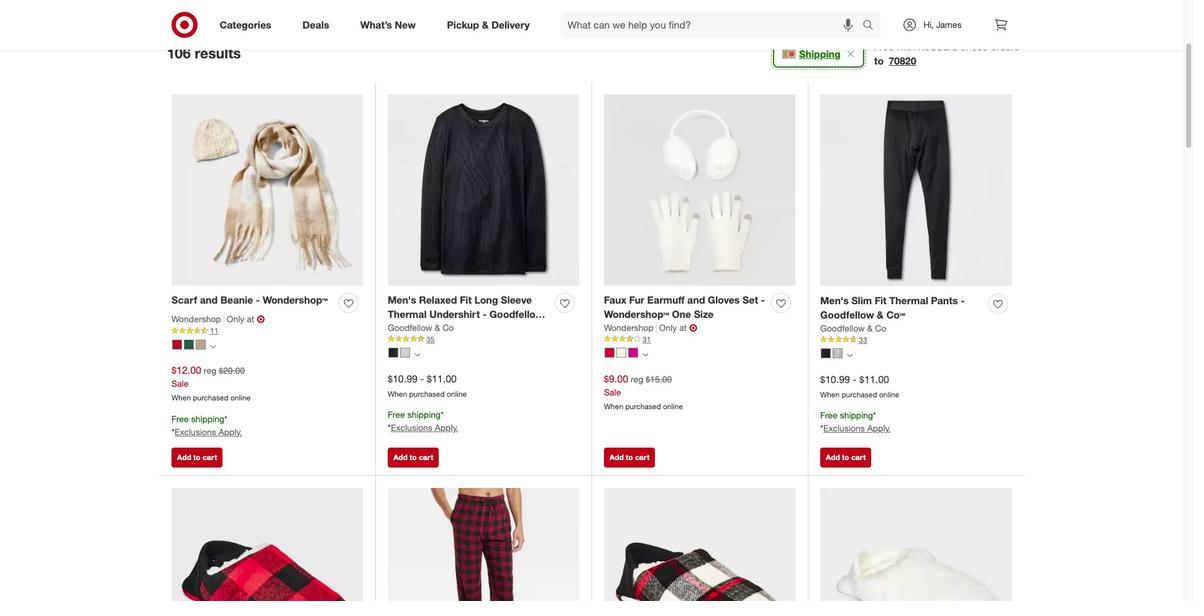 Task type: vqa. For each thing, say whether or not it's contained in the screenshot.
What's New at the top
yes



Task type: locate. For each thing, give the bounding box(es) containing it.
pants
[[932, 295, 959, 307]]

&
[[482, 18, 489, 31], [877, 309, 884, 321], [388, 323, 395, 335], [435, 323, 440, 333], [868, 323, 873, 334]]

2 horizontal spatial exclusions apply. button
[[824, 423, 891, 435]]

men's slim fit thermal pants - goodfellow & co™ image
[[821, 95, 1013, 287], [821, 95, 1013, 287]]

1 horizontal spatial men's
[[821, 295, 849, 307]]

0 horizontal spatial red image
[[172, 340, 182, 350]]

0 horizontal spatial wondershop
[[172, 314, 221, 325]]

men's left slim
[[821, 295, 849, 307]]

$12.00 reg $20.00 sale when purchased online
[[172, 364, 251, 403]]

0 horizontal spatial and
[[200, 294, 218, 307]]

1 horizontal spatial $10.99 - $11.00 when purchased online
[[821, 374, 900, 400]]

sale inside $12.00 reg $20.00 sale when purchased online
[[172, 379, 189, 389]]

$10.99 - $11.00 when purchased online
[[388, 373, 467, 399], [821, 374, 900, 400]]

1 horizontal spatial thermal
[[890, 295, 929, 307]]

1 horizontal spatial $11.00
[[860, 374, 890, 386]]

0 horizontal spatial reg
[[204, 366, 217, 376]]

goodfellow down slim
[[821, 309, 875, 321]]

tan image
[[196, 340, 206, 350]]

results
[[195, 44, 241, 61]]

1 horizontal spatial $10.99
[[821, 374, 851, 386]]

¬ for and
[[690, 322, 698, 334]]

fit right slim
[[875, 295, 887, 307]]

all colors image right 'tan' image
[[210, 344, 216, 350]]

$11.00 down 35
[[427, 373, 457, 385]]

1 horizontal spatial exclusions apply. button
[[391, 422, 458, 435]]

add
[[177, 453, 191, 463], [394, 453, 408, 463], [610, 453, 624, 463], [826, 453, 841, 463]]

reg left $20.00
[[204, 366, 217, 376]]

wondershop only at ¬ for earmuff
[[604, 322, 698, 334]]

and
[[200, 294, 218, 307], [688, 294, 706, 307]]

2 add from the left
[[394, 453, 408, 463]]

0 horizontal spatial deals
[[303, 18, 329, 31]]

when down black icon
[[388, 390, 407, 399]]

sale inside $9.00 reg $15.00 sale when purchased online
[[604, 387, 621, 398]]

wondershop link up 31 on the bottom right of the page
[[604, 322, 657, 334]]

men's relaxed fit long sleeve thermal undershirt - goodfellow & co™ image
[[388, 95, 580, 286], [388, 95, 580, 286]]

thermal down 'relaxed'
[[388, 308, 427, 321]]

at for beanie
[[247, 314, 254, 325]]

free left with at the right of page
[[875, 41, 895, 53]]

type button
[[292, 1, 335, 28]]

0 horizontal spatial co
[[443, 323, 454, 333]]

wondershop link up 11
[[172, 313, 224, 326]]

31 link
[[604, 334, 796, 345]]

hi,
[[924, 19, 934, 30]]

reg inside $12.00 reg $20.00 sale when purchased online
[[204, 366, 217, 376]]

size
[[694, 308, 714, 321]]

1 horizontal spatial apply.
[[435, 423, 458, 434]]

1 add to cart button from the left
[[172, 448, 223, 468]]

sale for $9.00
[[604, 387, 621, 398]]

4 add from the left
[[826, 453, 841, 463]]

1 horizontal spatial all colors image
[[848, 353, 853, 359]]

3 add from the left
[[610, 453, 624, 463]]

exclusions apply. button for undershirt
[[391, 422, 458, 435]]

0 vertical spatial wondershop™
[[263, 294, 328, 307]]

1 horizontal spatial deals
[[483, 8, 508, 21]]

shipping for undershirt
[[408, 410, 441, 421]]

& up black icon
[[388, 323, 395, 335]]

sale down "$9.00"
[[604, 387, 621, 398]]

deals
[[483, 8, 508, 21], [303, 18, 329, 31]]

& right the pickup
[[482, 18, 489, 31]]

reg right "$9.00"
[[631, 374, 644, 385]]

1 add from the left
[[177, 453, 191, 463]]

1 horizontal spatial sale
[[604, 387, 621, 398]]

0 horizontal spatial sale
[[172, 379, 189, 389]]

green image
[[184, 340, 194, 350]]

0 horizontal spatial $10.99 - $11.00 when purchased online
[[388, 373, 467, 399]]

online inside $12.00 reg $20.00 sale when purchased online
[[231, 394, 251, 403]]

wondershop™ up 11 link
[[263, 294, 328, 307]]

purchased down $20.00
[[193, 394, 229, 403]]

0 horizontal spatial thermal
[[388, 308, 427, 321]]

adult tartan plaid faux shearling lined pull-on slipper socks with huggable heel & grippers - wondershop™ ivory/black image
[[604, 489, 796, 602], [604, 489, 796, 602]]

1 horizontal spatial shipping
[[408, 410, 441, 421]]

reg
[[204, 366, 217, 376], [631, 374, 644, 385]]

3 add to cart from the left
[[610, 453, 650, 463]]

free down black image
[[821, 411, 838, 421]]

2 horizontal spatial apply.
[[868, 424, 891, 434]]

wondershop only at ¬
[[172, 313, 265, 326], [604, 322, 698, 334]]

red image left white icon
[[605, 348, 615, 358]]

at down 'scarf and beanie - wondershop™' link
[[247, 314, 254, 325]]

1 vertical spatial co™
[[398, 323, 417, 335]]

new
[[395, 18, 416, 31]]

0 vertical spatial thermal
[[890, 295, 929, 307]]

$10.99 down black image
[[821, 374, 851, 386]]

guest rating
[[399, 8, 457, 21]]

to for men's relaxed fit long sleeve thermal undershirt - goodfellow & co™
[[410, 453, 417, 463]]

reg for $9.00
[[631, 374, 644, 385]]

1 all colors image from the left
[[415, 353, 420, 358]]

goodfellow down sleeve
[[490, 308, 544, 321]]

co for undershirt
[[443, 323, 454, 333]]

¬ down 'scarf and beanie - wondershop™' link
[[257, 313, 265, 326]]

33
[[859, 336, 868, 345]]

$9.00
[[604, 373, 629, 385]]

0 horizontal spatial all colors image
[[415, 353, 420, 358]]

deals button
[[473, 1, 519, 28]]

all colors element right black image
[[848, 352, 853, 359]]

men's
[[388, 294, 416, 307], [821, 295, 849, 307]]

thermal left pants at right
[[890, 295, 929, 307]]

1 horizontal spatial ¬
[[690, 322, 698, 334]]

earmuff
[[648, 294, 685, 307]]

co™
[[887, 309, 906, 321], [398, 323, 417, 335]]

-
[[256, 294, 260, 307], [761, 294, 766, 307], [961, 295, 965, 307], [483, 308, 487, 321], [421, 373, 424, 385], [853, 374, 857, 386]]

to for scarf and beanie - wondershop™
[[193, 453, 201, 463]]

goodfellow up 35
[[388, 323, 433, 333]]

add to cart button for men's slim fit thermal pants - goodfellow & co™
[[821, 448, 872, 468]]

2 cart from the left
[[419, 453, 434, 463]]

exclusions apply. button
[[391, 422, 458, 435], [824, 423, 891, 435], [175, 426, 242, 439]]

slim
[[852, 295, 873, 307]]

1 horizontal spatial all colors image
[[643, 353, 649, 358]]

fit inside the men's slim fit thermal pants - goodfellow & co™
[[875, 295, 887, 307]]

wondershop™
[[263, 294, 328, 307], [604, 308, 670, 321]]

apply. for undershirt
[[435, 423, 458, 434]]

wondershop only at ¬ up 11
[[172, 313, 265, 326]]

gray image right black icon
[[400, 348, 410, 358]]

$10.99 down black icon
[[388, 373, 418, 385]]

white image
[[617, 348, 627, 358]]

rating
[[429, 8, 457, 21]]

online
[[447, 390, 467, 399], [880, 390, 900, 400], [231, 394, 251, 403], [663, 402, 683, 411]]

2 and from the left
[[688, 294, 706, 307]]

men's left 'relaxed'
[[388, 294, 416, 307]]

1 cart from the left
[[203, 453, 217, 463]]

3 cart from the left
[[635, 453, 650, 463]]

106 results
[[167, 44, 241, 61]]

2 horizontal spatial exclusions
[[824, 424, 865, 434]]

0 horizontal spatial wondershop link
[[172, 313, 224, 326]]

all colors image right pink 'icon'
[[643, 353, 649, 358]]

fit up undershirt
[[460, 294, 472, 307]]

all colors element for slim
[[848, 352, 853, 359]]

$15.00
[[646, 374, 672, 385]]

men's inside the men's slim fit thermal pants - goodfellow & co™
[[821, 295, 849, 307]]

hi, james
[[924, 19, 962, 30]]

exclusions for goodfellow
[[824, 424, 865, 434]]

goodfellow & co up 33
[[821, 323, 887, 334]]

$10.99 - $11.00 when purchased online for goodfellow
[[821, 374, 900, 400]]

free down $12.00 reg $20.00 sale when purchased online
[[172, 414, 189, 425]]

& inside the men's slim fit thermal pants - goodfellow & co™
[[877, 309, 884, 321]]

1 horizontal spatial reg
[[631, 374, 644, 385]]

0 horizontal spatial all colors image
[[210, 344, 216, 350]]

goodfellow inside the men's slim fit thermal pants - goodfellow & co™
[[821, 309, 875, 321]]

0 horizontal spatial wondershop only at ¬
[[172, 313, 265, 326]]

deals inside button
[[483, 8, 508, 21]]

¬ down size
[[690, 322, 698, 334]]

wondershop up 11
[[172, 314, 221, 325]]

$10.99 - $11.00 when purchased online for undershirt
[[388, 373, 467, 399]]

red image left green image
[[172, 340, 182, 350]]

¬
[[257, 313, 265, 326], [690, 322, 698, 334]]

free for men's slim fit thermal pants - goodfellow & co™
[[821, 411, 838, 421]]

when
[[388, 390, 407, 399], [821, 390, 840, 400], [172, 394, 191, 403], [604, 402, 624, 411]]

free
[[875, 41, 895, 53], [388, 410, 405, 421], [821, 411, 838, 421], [172, 414, 189, 425]]

0 horizontal spatial at
[[247, 314, 254, 325]]

4 add to cart from the left
[[826, 453, 866, 463]]

3 add to cart button from the left
[[604, 448, 656, 468]]

1 horizontal spatial wondershop
[[604, 323, 654, 333]]

to inside free with redcard or $35 orders to 70820
[[875, 55, 884, 67]]

reg inside $9.00 reg $15.00 sale when purchased online
[[631, 374, 644, 385]]

free for men's relaxed fit long sleeve thermal undershirt - goodfellow & co™
[[388, 410, 405, 421]]

shipping button
[[774, 40, 865, 68]]

11 link
[[172, 326, 363, 337]]

scarf and beanie - wondershop™ image
[[172, 95, 363, 286], [172, 95, 363, 286]]

at down one
[[680, 323, 687, 333]]

long
[[475, 294, 498, 307]]

deals left price button
[[303, 18, 329, 31]]

to
[[875, 55, 884, 67], [193, 453, 201, 463], [410, 453, 417, 463], [626, 453, 633, 463], [843, 453, 850, 463]]

1 vertical spatial wondershop™
[[604, 308, 670, 321]]

& inside men's relaxed fit long sleeve thermal undershirt - goodfellow & co™
[[388, 323, 395, 335]]

to for faux fur earmuff and gloves set - wondershop™ one size
[[626, 453, 633, 463]]

search
[[858, 20, 888, 32]]

gray image
[[400, 348, 410, 358], [833, 349, 843, 359]]

all colors element right pink 'icon'
[[643, 351, 649, 359]]

0 horizontal spatial only
[[227, 314, 245, 325]]

wondershop™ down fur
[[604, 308, 670, 321]]

only
[[227, 314, 245, 325], [660, 323, 677, 333]]

wondershop up 31 on the bottom right of the page
[[604, 323, 654, 333]]

2 horizontal spatial shipping
[[840, 411, 874, 421]]

$12.00
[[172, 364, 201, 377]]

2 add to cart button from the left
[[388, 448, 439, 468]]

1 horizontal spatial wondershop link
[[604, 322, 657, 334]]

sort
[[258, 8, 277, 21]]

co down undershirt
[[443, 323, 454, 333]]

1 add to cart from the left
[[177, 453, 217, 463]]

delivery
[[492, 18, 530, 31]]

$9.00 reg $15.00 sale when purchased online
[[604, 373, 683, 411]]

only for earmuff
[[660, 323, 677, 333]]

0 vertical spatial co™
[[887, 309, 906, 321]]

all colors element right black icon
[[415, 351, 420, 359]]

men's for men's relaxed fit long sleeve thermal undershirt - goodfellow & co™
[[388, 294, 416, 307]]

thermal inside the men's slim fit thermal pants - goodfellow & co™
[[890, 295, 929, 307]]

sale for $12.00
[[172, 379, 189, 389]]

all colors element for and
[[210, 343, 216, 350]]

wondershop link
[[172, 313, 224, 326], [604, 322, 657, 334]]

1 horizontal spatial exclusions
[[391, 423, 433, 434]]

add to cart for men's relaxed fit long sleeve thermal undershirt - goodfellow & co™
[[394, 453, 434, 463]]

red image for $9.00
[[605, 348, 615, 358]]

0 horizontal spatial goodfellow & co link
[[388, 322, 454, 334]]

0 horizontal spatial gray image
[[400, 348, 410, 358]]

online down $15.00
[[663, 402, 683, 411]]

orders
[[991, 41, 1020, 53]]

thermal inside men's relaxed fit long sleeve thermal undershirt - goodfellow & co™
[[388, 308, 427, 321]]

1 horizontal spatial wondershop™
[[604, 308, 670, 321]]

beanie
[[221, 294, 253, 307]]

fpo/apo
[[653, 8, 696, 21]]

free shipping * * exclusions apply. for undershirt
[[388, 410, 458, 434]]

1 horizontal spatial gray image
[[833, 349, 843, 359]]

0 horizontal spatial $11.00
[[427, 373, 457, 385]]

1 and from the left
[[200, 294, 218, 307]]

cart
[[203, 453, 217, 463], [419, 453, 434, 463], [635, 453, 650, 463], [852, 453, 866, 463]]

deals for deals link
[[303, 18, 329, 31]]

all colors image right black image
[[848, 353, 853, 359]]

& down undershirt
[[435, 323, 440, 333]]

0 horizontal spatial goodfellow & co
[[388, 323, 454, 333]]

0 horizontal spatial wondershop™
[[263, 294, 328, 307]]

only down one
[[660, 323, 677, 333]]

0 horizontal spatial exclusions apply. button
[[175, 426, 242, 439]]

goodfellow
[[490, 308, 544, 321], [821, 309, 875, 321], [388, 323, 433, 333], [821, 323, 865, 334]]

only for beanie
[[227, 314, 245, 325]]

only down beanie
[[227, 314, 245, 325]]

0 horizontal spatial $10.99
[[388, 373, 418, 385]]

0 horizontal spatial co™
[[398, 323, 417, 335]]

1 horizontal spatial fit
[[875, 295, 887, 307]]

faux fur earmuff and gloves set - wondershop™ one size image
[[604, 95, 796, 286], [604, 95, 796, 286]]

all colors element right 'tan' image
[[210, 343, 216, 350]]

$10.99 for men's relaxed fit long sleeve thermal undershirt - goodfellow & co™
[[388, 373, 418, 385]]

all colors image right black icon
[[415, 353, 420, 358]]

wondershop
[[172, 314, 221, 325], [604, 323, 654, 333]]

apply. for goodfellow
[[868, 424, 891, 434]]

purchased
[[409, 390, 445, 399], [842, 390, 878, 400], [193, 394, 229, 403], [626, 402, 661, 411]]

men's flannel pajama pants - goodfellow & co™ image
[[388, 489, 580, 602], [388, 489, 580, 602]]

1 horizontal spatial free shipping * * exclusions apply.
[[388, 410, 458, 434]]

33 link
[[821, 335, 1013, 346]]

online inside $9.00 reg $15.00 sale when purchased online
[[663, 402, 683, 411]]

$11.00 down 33
[[860, 374, 890, 386]]

scarf and beanie - wondershop™ link
[[172, 293, 328, 308]]

faux fur earmuff and gloves set - wondershop™ one size
[[604, 294, 766, 321]]

purchased inside $12.00 reg $20.00 sale when purchased online
[[193, 394, 229, 403]]

all colors image
[[210, 344, 216, 350], [848, 353, 853, 359]]

1 horizontal spatial goodfellow & co
[[821, 323, 887, 334]]

exclusions
[[391, 423, 433, 434], [824, 424, 865, 434], [175, 427, 216, 438]]

guest rating button
[[389, 1, 468, 28]]

co™ up 33 link
[[887, 309, 906, 321]]

0 vertical spatial all colors image
[[210, 344, 216, 350]]

free down black icon
[[388, 410, 405, 421]]

1 horizontal spatial co™
[[887, 309, 906, 321]]

shipping
[[408, 410, 441, 421], [840, 411, 874, 421], [191, 414, 225, 425]]

one
[[672, 308, 692, 321]]

purchased down $15.00
[[626, 402, 661, 411]]

fit inside men's relaxed fit long sleeve thermal undershirt - goodfellow & co™
[[460, 294, 472, 307]]

1 vertical spatial thermal
[[388, 308, 427, 321]]

featured button
[[524, 1, 585, 28]]

goodfellow inside men's relaxed fit long sleeve thermal undershirt - goodfellow & co™
[[490, 308, 544, 321]]

when down $12.00
[[172, 394, 191, 403]]

men's for men's slim fit thermal pants - goodfellow & co™
[[821, 295, 849, 307]]

& up 33 link
[[877, 309, 884, 321]]

What can we help you find? suggestions appear below search field
[[561, 11, 866, 39]]

filter
[[194, 8, 216, 21]]

deals right the pickup
[[483, 8, 508, 21]]

online down $20.00
[[231, 394, 251, 403]]

sort button
[[230, 1, 288, 28]]

0 horizontal spatial men's
[[388, 294, 416, 307]]

sale down $12.00
[[172, 379, 189, 389]]

type
[[303, 8, 324, 21]]

add for faux fur earmuff and gloves set - wondershop™ one size
[[610, 453, 624, 463]]

pickup & delivery
[[447, 18, 530, 31]]

1 horizontal spatial only
[[660, 323, 677, 333]]

adult fluffy faux shearling pull-on slipper socks with huggable heel & grippers - wondershop™ ivory image
[[821, 489, 1013, 602], [821, 489, 1013, 602]]

apply.
[[435, 423, 458, 434], [868, 424, 891, 434], [219, 427, 242, 438]]

1 horizontal spatial co
[[876, 323, 887, 334]]

all colors image for and
[[210, 344, 216, 350]]

shipping for goodfellow
[[840, 411, 874, 421]]

co down the men's slim fit thermal pants - goodfellow & co™
[[876, 323, 887, 334]]

goodfellow & co link
[[388, 322, 454, 334], [821, 323, 887, 335]]

and right scarf
[[200, 294, 218, 307]]

2 horizontal spatial free shipping * * exclusions apply.
[[821, 411, 891, 434]]

$10.99 - $11.00 when purchased online down 33
[[821, 374, 900, 400]]

all colors element
[[210, 343, 216, 350], [415, 351, 420, 359], [643, 351, 649, 359], [848, 352, 853, 359]]

red image
[[172, 340, 182, 350], [605, 348, 615, 358]]

free shipping * * exclusions apply.
[[388, 410, 458, 434], [821, 411, 891, 434], [172, 414, 242, 438]]

deals link
[[292, 11, 345, 39]]

0 horizontal spatial fit
[[460, 294, 472, 307]]

70820 button
[[889, 54, 917, 68]]

2 all colors image from the left
[[643, 353, 649, 358]]

goodfellow & co link up 35
[[388, 322, 454, 334]]

goodfellow & co up 35
[[388, 323, 454, 333]]

4 cart from the left
[[852, 453, 866, 463]]

categories link
[[209, 11, 287, 39]]

1 horizontal spatial red image
[[605, 348, 615, 358]]

$10.99 - $11.00 when purchased online down 35
[[388, 373, 467, 399]]

adult buffalo check plaid faux shearling lined pull-on slipper socks with huggable heel & grippers - wondershop™ red/black image
[[172, 489, 363, 602], [172, 489, 363, 602]]

and up size
[[688, 294, 706, 307]]

4 add to cart button from the left
[[821, 448, 872, 468]]

men's inside men's relaxed fit long sleeve thermal undershirt - goodfellow & co™
[[388, 294, 416, 307]]

wondershop only at ¬ for beanie
[[172, 313, 265, 326]]

goodfellow & co link up 33
[[821, 323, 887, 335]]

wondershop only at ¬ up 31 on the bottom right of the page
[[604, 322, 698, 334]]

1 horizontal spatial wondershop only at ¬
[[604, 322, 698, 334]]

thermal
[[890, 295, 929, 307], [388, 308, 427, 321]]

co™ left 35
[[398, 323, 417, 335]]

purchased down 35
[[409, 390, 445, 399]]

1 horizontal spatial at
[[680, 323, 687, 333]]

goodfellow & co link for undershirt
[[388, 322, 454, 334]]

all colors image
[[415, 353, 420, 358], [643, 353, 649, 358]]

1 vertical spatial all colors image
[[848, 353, 853, 359]]

add to cart
[[177, 453, 217, 463], [394, 453, 434, 463], [610, 453, 650, 463], [826, 453, 866, 463]]

1 horizontal spatial and
[[688, 294, 706, 307]]

filter button
[[167, 1, 225, 28]]

0 horizontal spatial ¬
[[257, 313, 265, 326]]

when down "$9.00"
[[604, 402, 624, 411]]

2 add to cart from the left
[[394, 453, 434, 463]]

$11.00
[[427, 373, 457, 385], [860, 374, 890, 386]]

1 horizontal spatial goodfellow & co link
[[821, 323, 887, 335]]

gray image for men's relaxed fit long sleeve thermal undershirt - goodfellow & co™
[[400, 348, 410, 358]]

gray image right black image
[[833, 349, 843, 359]]



Task type: describe. For each thing, give the bounding box(es) containing it.
add to cart button for scarf and beanie - wondershop™
[[172, 448, 223, 468]]

redcard
[[918, 41, 958, 53]]

undershirt
[[430, 308, 480, 321]]

red image for $12.00
[[172, 340, 182, 350]]

0 horizontal spatial shipping
[[191, 414, 225, 425]]

31
[[643, 335, 651, 344]]

wondershop for scarf
[[172, 314, 221, 325]]

search button
[[858, 11, 888, 41]]

co™ inside the men's slim fit thermal pants - goodfellow & co™
[[887, 309, 906, 321]]

purchased down 33
[[842, 390, 878, 400]]

to for men's slim fit thermal pants - goodfellow & co™
[[843, 453, 850, 463]]

shipping
[[800, 48, 841, 60]]

categories
[[220, 18, 272, 31]]

relaxed
[[419, 294, 457, 307]]

price button
[[340, 1, 384, 28]]

co™ inside men's relaxed fit long sleeve thermal undershirt - goodfellow & co™
[[398, 323, 417, 335]]

when inside $12.00 reg $20.00 sale when purchased online
[[172, 394, 191, 403]]

all colors image for men's relaxed fit long sleeve thermal undershirt - goodfellow & co™
[[415, 353, 420, 358]]

add to cart button for men's relaxed fit long sleeve thermal undershirt - goodfellow & co™
[[388, 448, 439, 468]]

featured
[[535, 8, 574, 21]]

cart for men's slim fit thermal pants - goodfellow & co™
[[852, 453, 866, 463]]

men's relaxed fit long sleeve thermal undershirt - goodfellow & co™ link
[[388, 293, 550, 335]]

men's relaxed fit long sleeve thermal undershirt - goodfellow & co™
[[388, 294, 544, 335]]

$20.00
[[219, 366, 245, 376]]

0 horizontal spatial apply.
[[219, 427, 242, 438]]

fpo/apo button
[[642, 1, 707, 28]]

what's
[[361, 18, 392, 31]]

wondershop link for fur
[[604, 322, 657, 334]]

faux
[[604, 294, 627, 307]]

fit for long
[[460, 294, 472, 307]]

add to cart button for faux fur earmuff and gloves set - wondershop™ one size
[[604, 448, 656, 468]]

106
[[167, 44, 191, 61]]

gloves
[[708, 294, 740, 307]]

men's slim fit thermal pants - goodfellow & co™ link
[[821, 294, 984, 323]]

add to cart for men's slim fit thermal pants - goodfellow & co™
[[826, 453, 866, 463]]

¬ for -
[[257, 313, 265, 326]]

deals for deals button
[[483, 8, 508, 21]]

co for goodfellow
[[876, 323, 887, 334]]

35 link
[[388, 334, 580, 345]]

online down 35 link at the left of page
[[447, 390, 467, 399]]

cart for faux fur earmuff and gloves set - wondershop™ one size
[[635, 453, 650, 463]]

online down 33 link
[[880, 390, 900, 400]]

$35
[[973, 41, 989, 53]]

with
[[897, 41, 916, 53]]

scarf and beanie - wondershop™
[[172, 294, 328, 307]]

guest
[[399, 8, 426, 21]]

goodfellow up 33
[[821, 323, 865, 334]]

- inside faux fur earmuff and gloves set - wondershop™ one size
[[761, 294, 766, 307]]

fit for thermal
[[875, 295, 887, 307]]

$10.99 for men's slim fit thermal pants - goodfellow & co™
[[821, 374, 851, 386]]

pink image
[[629, 348, 639, 358]]

add for men's relaxed fit long sleeve thermal undershirt - goodfellow & co™
[[394, 453, 408, 463]]

- inside men's relaxed fit long sleeve thermal undershirt - goodfellow & co™
[[483, 308, 487, 321]]

all colors element for relaxed
[[415, 351, 420, 359]]

pickup & delivery link
[[437, 11, 546, 39]]

free inside free with redcard or $35 orders to 70820
[[875, 41, 895, 53]]

scarf
[[172, 294, 197, 307]]

wondershop™ inside faux fur earmuff and gloves set - wondershop™ one size
[[604, 308, 670, 321]]

free shipping * * exclusions apply. for goodfellow
[[821, 411, 891, 434]]

brand button
[[589, 1, 637, 28]]

wondershop link for and
[[172, 313, 224, 326]]

35
[[427, 335, 435, 344]]

and inside faux fur earmuff and gloves set - wondershop™ one size
[[688, 294, 706, 307]]

gray image for men's slim fit thermal pants - goodfellow & co™
[[833, 349, 843, 359]]

$11.00 for undershirt
[[427, 373, 457, 385]]

when down black image
[[821, 390, 840, 400]]

sleeve
[[501, 294, 532, 307]]

free with redcard or $35 orders to 70820
[[875, 41, 1020, 67]]

pickup
[[447, 18, 479, 31]]

all colors image for faux fur earmuff and gloves set - wondershop™ one size
[[643, 353, 649, 358]]

what's new
[[361, 18, 416, 31]]

reg for $12.00
[[204, 366, 217, 376]]

black image
[[821, 349, 831, 359]]

goodfellow & co for goodfellow
[[821, 323, 887, 334]]

cart for scarf and beanie - wondershop™
[[203, 453, 217, 463]]

free for scarf and beanie - wondershop™
[[172, 414, 189, 425]]

$11.00 for goodfellow
[[860, 374, 890, 386]]

add to cart for faux fur earmuff and gloves set - wondershop™ one size
[[610, 453, 650, 463]]

set
[[743, 294, 759, 307]]

11
[[210, 326, 218, 336]]

cart for men's relaxed fit long sleeve thermal undershirt - goodfellow & co™
[[419, 453, 434, 463]]

goodfellow & co for undershirt
[[388, 323, 454, 333]]

when inside $9.00 reg $15.00 sale when purchased online
[[604, 402, 624, 411]]

james
[[937, 19, 962, 30]]

70820
[[889, 55, 917, 67]]

exclusions apply. button for goodfellow
[[824, 423, 891, 435]]

black image
[[389, 348, 399, 358]]

faux fur earmuff and gloves set - wondershop™ one size link
[[604, 293, 767, 322]]

at for earmuff
[[680, 323, 687, 333]]

wondershop for faux
[[604, 323, 654, 333]]

0 horizontal spatial exclusions
[[175, 427, 216, 438]]

all colors element for fur
[[643, 351, 649, 359]]

or
[[961, 41, 970, 53]]

fur
[[630, 294, 645, 307]]

0 horizontal spatial free shipping * * exclusions apply.
[[172, 414, 242, 438]]

exclusions for undershirt
[[391, 423, 433, 434]]

brand
[[600, 8, 627, 21]]

& down slim
[[868, 323, 873, 334]]

what's new link
[[350, 11, 432, 39]]

add for scarf and beanie - wondershop™
[[177, 453, 191, 463]]

men's slim fit thermal pants - goodfellow & co™
[[821, 295, 965, 321]]

goodfellow & co link for goodfellow
[[821, 323, 887, 335]]

price
[[350, 8, 373, 21]]

add to cart for scarf and beanie - wondershop™
[[177, 453, 217, 463]]

add for men's slim fit thermal pants - goodfellow & co™
[[826, 453, 841, 463]]

- inside the men's slim fit thermal pants - goodfellow & co™
[[961, 295, 965, 307]]

& inside pickup & delivery link
[[482, 18, 489, 31]]

all colors image for slim
[[848, 353, 853, 359]]

purchased inside $9.00 reg $15.00 sale when purchased online
[[626, 402, 661, 411]]



